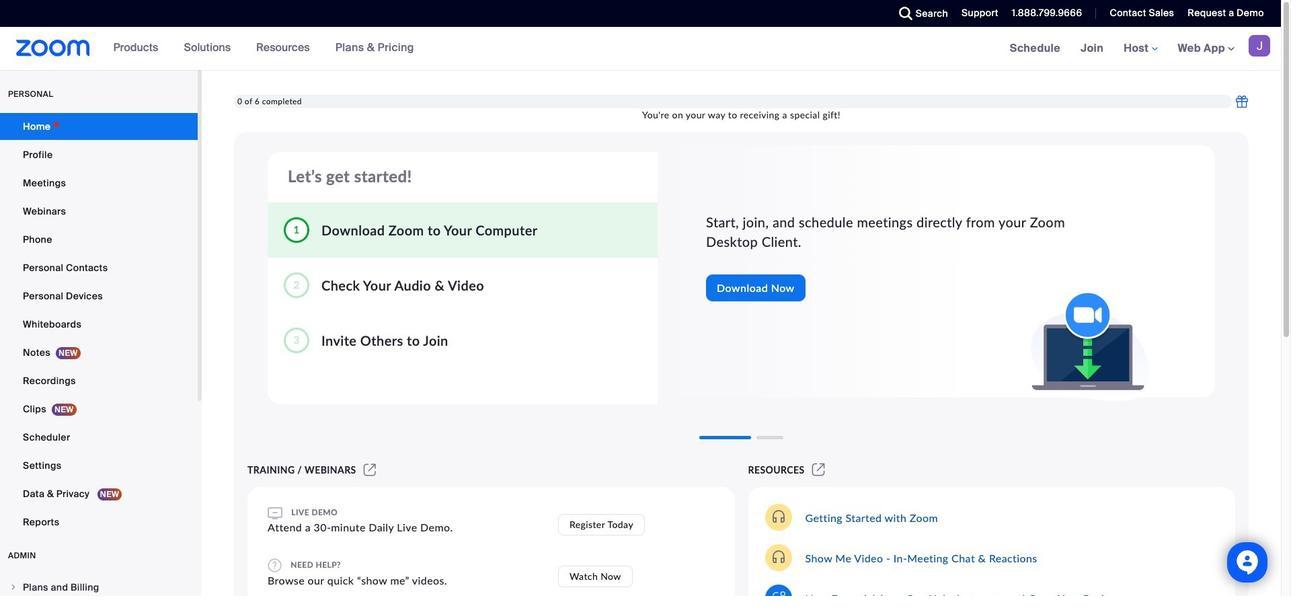 Task type: vqa. For each thing, say whether or not it's contained in the screenshot.
window new image
yes



Task type: locate. For each thing, give the bounding box(es) containing it.
zoom logo image
[[16, 40, 90, 57]]

window new image
[[362, 464, 378, 476], [810, 464, 827, 476]]

right image
[[9, 583, 17, 591]]

1 horizontal spatial window new image
[[810, 464, 827, 476]]

0 horizontal spatial window new image
[[362, 464, 378, 476]]

meetings navigation
[[1000, 27, 1281, 71]]

menu item
[[0, 574, 198, 596]]

banner
[[0, 27, 1281, 71]]

1 window new image from the left
[[362, 464, 378, 476]]



Task type: describe. For each thing, give the bounding box(es) containing it.
2 window new image from the left
[[810, 464, 827, 476]]

profile picture image
[[1249, 35, 1271, 57]]

personal menu menu
[[0, 113, 198, 537]]

product information navigation
[[103, 27, 424, 70]]



